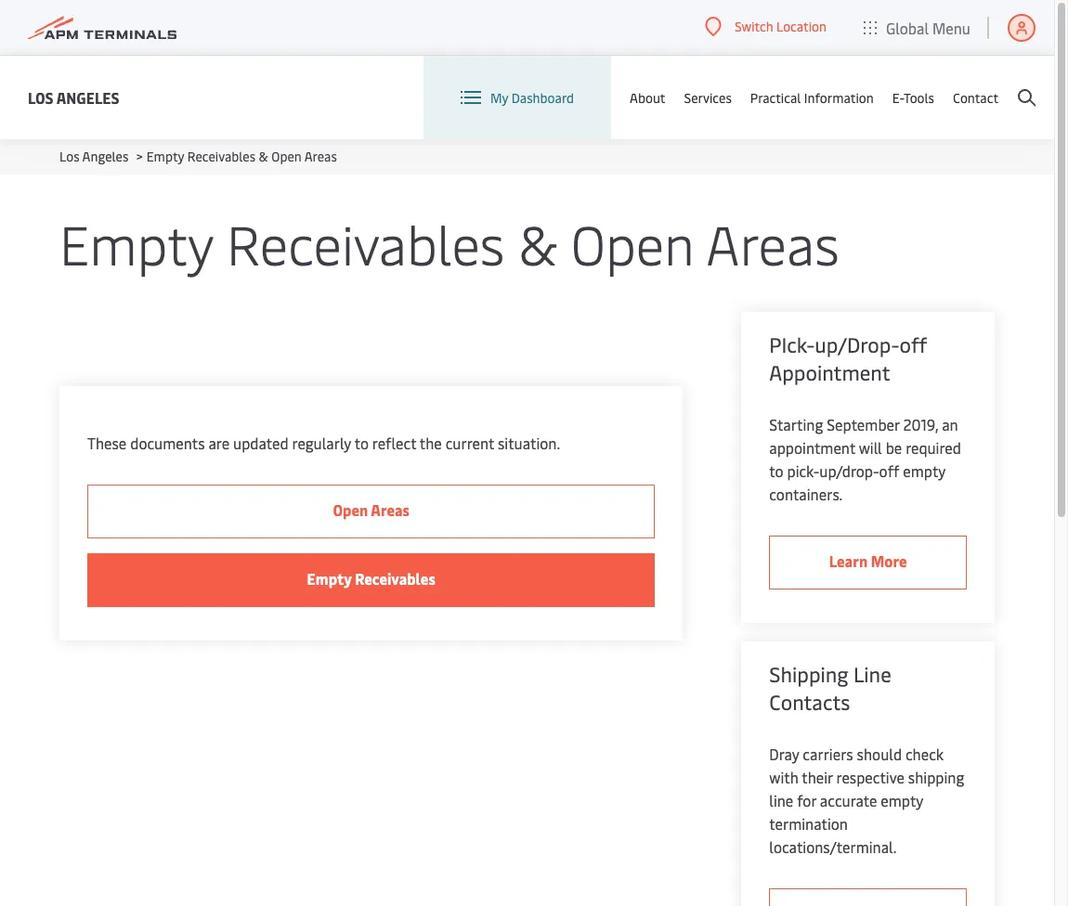 Task type: vqa. For each thing, say whether or not it's contained in the screenshot.
0
no



Task type: locate. For each thing, give the bounding box(es) containing it.
these
[[87, 433, 127, 453]]

services button
[[684, 56, 732, 139]]

0 vertical spatial empty
[[903, 461, 946, 481]]

los for los angeles > empty receivables & open areas
[[59, 148, 79, 165]]

contact
[[953, 89, 998, 106]]

pick-
[[787, 461, 819, 481]]

0 vertical spatial areas
[[304, 148, 337, 165]]

1 horizontal spatial to
[[769, 461, 783, 481]]

1 vertical spatial &
[[518, 206, 557, 280]]

2 vertical spatial receivables
[[355, 568, 435, 589]]

1 vertical spatial receivables
[[227, 206, 505, 280]]

&
[[259, 148, 268, 165], [518, 206, 557, 280]]

these documents are updated regularly to reflect the current situation.
[[87, 433, 560, 453]]

0 horizontal spatial los
[[28, 87, 54, 107]]

check
[[906, 744, 944, 764]]

carriers
[[803, 744, 853, 764]]

empty receivables & open areas
[[59, 206, 839, 280]]

angeles for los angeles
[[56, 87, 119, 107]]

pick-
[[769, 331, 815, 359]]

1 vertical spatial angeles
[[82, 148, 129, 165]]

0 vertical spatial empty
[[147, 148, 184, 165]]

1 vertical spatial los
[[59, 148, 79, 165]]

location
[[776, 18, 827, 36]]

receivables
[[187, 148, 256, 165], [227, 206, 505, 280], [355, 568, 435, 589]]

termination
[[769, 814, 848, 834]]

shipping
[[908, 767, 964, 788]]

empty right > in the left of the page
[[147, 148, 184, 165]]

are
[[208, 433, 230, 453]]

los
[[28, 87, 54, 107], [59, 148, 79, 165]]

2 horizontal spatial areas
[[706, 206, 839, 280]]

0 vertical spatial to
[[354, 433, 369, 453]]

1 vertical spatial off
[[879, 461, 899, 481]]

empty
[[903, 461, 946, 481], [881, 790, 923, 811]]

los for los angeles
[[28, 87, 54, 107]]

their
[[802, 767, 833, 788]]

switch
[[735, 18, 773, 36]]

with
[[769, 767, 798, 788]]

0 vertical spatial los angeles link
[[28, 86, 119, 109]]

situation.
[[498, 433, 560, 453]]

updated
[[233, 433, 289, 453]]

about button
[[630, 56, 665, 139]]

off up 2019,
[[899, 331, 927, 359]]

1 vertical spatial open
[[571, 206, 694, 280]]

information
[[804, 89, 874, 106]]

off inside starting september 2019, an appointment will be required to pick-up/drop-off empty containers.
[[879, 461, 899, 481]]

0 vertical spatial receivables
[[187, 148, 256, 165]]

off down be
[[879, 461, 899, 481]]

0 horizontal spatial areas
[[304, 148, 337, 165]]

to
[[354, 433, 369, 453], [769, 461, 783, 481]]

1 vertical spatial empty
[[881, 790, 923, 811]]

open areas
[[333, 500, 410, 520]]

areas
[[304, 148, 337, 165], [706, 206, 839, 280], [371, 500, 410, 520]]

documents
[[130, 433, 205, 453]]

locations/terminal.
[[769, 837, 897, 857]]

off
[[899, 331, 927, 359], [879, 461, 899, 481]]

pick-up/drop-off appointment
[[769, 331, 927, 386]]

los angeles link
[[28, 86, 119, 109], [59, 148, 129, 165]]

to left "reflect"
[[354, 433, 369, 453]]

shipping line contacts
[[769, 660, 891, 716]]

global menu
[[886, 17, 971, 38]]

empty down open areas link
[[307, 568, 352, 589]]

for
[[797, 790, 816, 811]]

0 horizontal spatial to
[[354, 433, 369, 453]]

1 horizontal spatial los
[[59, 148, 79, 165]]

appointment
[[769, 437, 855, 458]]

global menu button
[[845, 0, 989, 55]]

angeles
[[56, 87, 119, 107], [82, 148, 129, 165]]

receivables inside empty receivables link
[[355, 568, 435, 589]]

empty down required
[[903, 461, 946, 481]]

to inside starting september 2019, an appointment will be required to pick-up/drop-off empty containers.
[[769, 461, 783, 481]]

0 vertical spatial angeles
[[56, 87, 119, 107]]

0 vertical spatial &
[[259, 148, 268, 165]]

open
[[271, 148, 302, 165], [571, 206, 694, 280], [333, 500, 368, 520]]

shipping
[[769, 660, 848, 688]]

1 horizontal spatial open
[[333, 500, 368, 520]]

services
[[684, 89, 732, 106]]

dray
[[769, 744, 799, 764]]

empty down > in the left of the page
[[59, 206, 213, 280]]

los angeles
[[28, 87, 119, 107]]

receivables for empty receivables
[[355, 568, 435, 589]]

e-tools button
[[892, 56, 934, 139]]

line
[[853, 660, 891, 688]]

los angeles > empty receivables & open areas
[[59, 148, 337, 165]]

1 vertical spatial empty
[[59, 206, 213, 280]]

empty
[[147, 148, 184, 165], [59, 206, 213, 280], [307, 568, 352, 589]]

1 vertical spatial to
[[769, 461, 783, 481]]

empty for empty receivables
[[307, 568, 352, 589]]

to left pick-
[[769, 461, 783, 481]]

receivables for empty receivables & open areas
[[227, 206, 505, 280]]

0 vertical spatial off
[[899, 331, 927, 359]]

practical information button
[[750, 56, 874, 139]]

2 vertical spatial empty
[[307, 568, 352, 589]]

1 horizontal spatial &
[[518, 206, 557, 280]]

0 vertical spatial los
[[28, 87, 54, 107]]

off inside pick-up/drop-off appointment
[[899, 331, 927, 359]]

empty inside starting september 2019, an appointment will be required to pick-up/drop-off empty containers.
[[903, 461, 946, 481]]

my
[[490, 89, 508, 106]]

up/drop-
[[819, 461, 879, 481]]

2 vertical spatial areas
[[371, 500, 410, 520]]

empty down respective
[[881, 790, 923, 811]]

0 vertical spatial open
[[271, 148, 302, 165]]

1 horizontal spatial areas
[[371, 500, 410, 520]]

menu
[[932, 17, 971, 38]]

e-tools
[[892, 89, 934, 106]]



Task type: describe. For each thing, give the bounding box(es) containing it.
open areas link
[[87, 485, 655, 539]]

0 horizontal spatial open
[[271, 148, 302, 165]]

my dashboard button
[[461, 56, 574, 139]]

dray carriers should check with their respective shipping line for accurate empty termination locations/terminal.
[[769, 744, 964, 857]]

current
[[446, 433, 494, 453]]

switch location
[[735, 18, 827, 36]]

2019,
[[903, 414, 938, 435]]

practical information
[[750, 89, 874, 106]]

reflect
[[372, 433, 416, 453]]

will
[[859, 437, 882, 458]]

>
[[136, 148, 143, 165]]

practical
[[750, 89, 801, 106]]

required
[[906, 437, 961, 458]]

empty inside dray carriers should check with their respective shipping line for accurate empty termination locations/terminal.
[[881, 790, 923, 811]]

line
[[769, 790, 793, 811]]

0 horizontal spatial &
[[259, 148, 268, 165]]

september
[[827, 414, 900, 435]]

accurate
[[820, 790, 877, 811]]

empty for empty receivables & open areas
[[59, 206, 213, 280]]

appointment
[[769, 359, 890, 386]]

global
[[886, 17, 929, 38]]

switch location button
[[705, 16, 827, 37]]

contacts
[[769, 688, 850, 716]]

contact button
[[953, 56, 998, 139]]

starting september 2019, an appointment will be required to pick-up/drop-off empty containers.
[[769, 414, 961, 504]]

empty receivables
[[307, 568, 435, 589]]

respective
[[836, 767, 905, 788]]

2 vertical spatial open
[[333, 500, 368, 520]]

about
[[630, 89, 665, 106]]

be
[[886, 437, 902, 458]]

my dashboard
[[490, 89, 574, 106]]

dashboard
[[511, 89, 574, 106]]

regularly
[[292, 433, 351, 453]]

angeles for los angeles > empty receivables & open areas
[[82, 148, 129, 165]]

starting
[[769, 414, 823, 435]]

e-
[[892, 89, 904, 106]]

up/drop-
[[815, 331, 900, 359]]

tools
[[904, 89, 934, 106]]

the
[[420, 433, 442, 453]]

should
[[857, 744, 902, 764]]

containers.
[[769, 484, 843, 504]]

empty receivables link
[[87, 554, 655, 607]]

1 vertical spatial los angeles link
[[59, 148, 129, 165]]

an
[[942, 414, 958, 435]]

2 horizontal spatial open
[[571, 206, 694, 280]]

1 vertical spatial areas
[[706, 206, 839, 280]]



